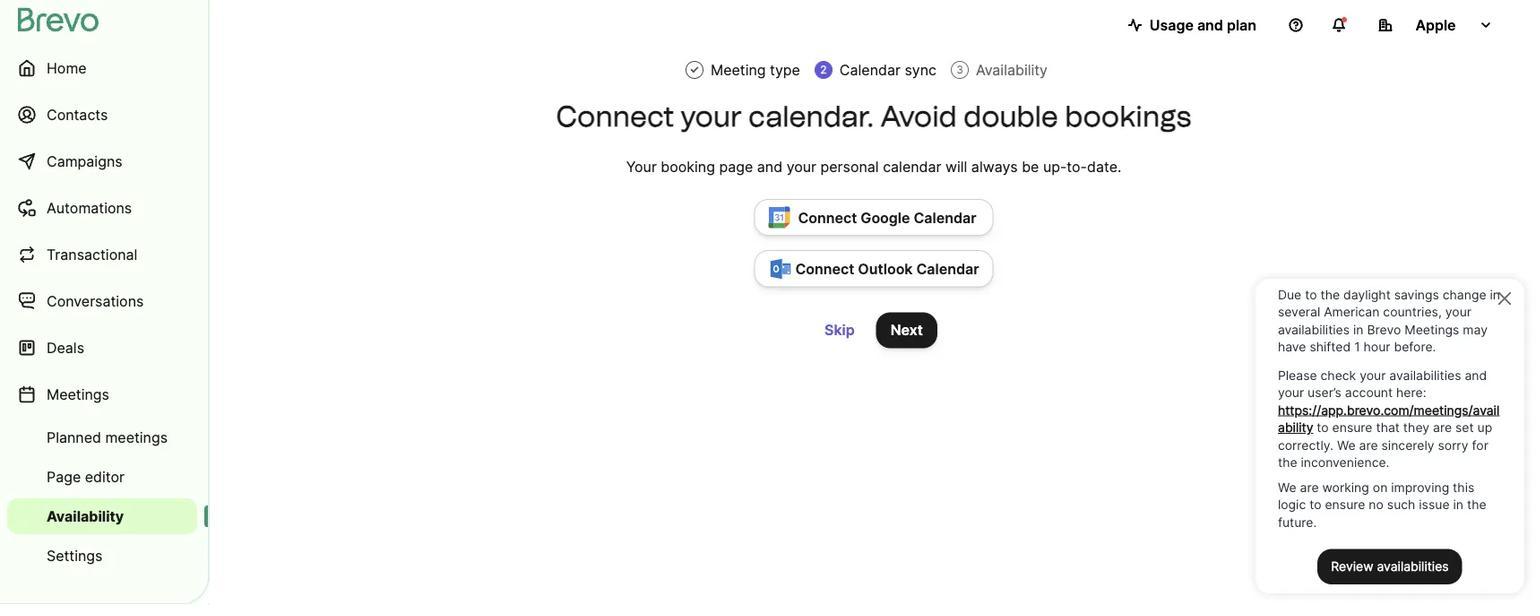 Task type: locate. For each thing, give the bounding box(es) containing it.
and left plan
[[1198, 16, 1224, 34]]

2 vertical spatial calendar
[[917, 260, 980, 278]]

and right page
[[757, 158, 783, 175]]

and inside usage and plan button
[[1198, 16, 1224, 34]]

next button
[[877, 312, 938, 348]]

next
[[891, 321, 923, 339]]

type
[[770, 61, 801, 78]]

bookings
[[1065, 99, 1192, 134]]

contacts
[[47, 106, 108, 123]]

usage and plan button
[[1114, 7, 1271, 43]]

be
[[1022, 158, 1040, 175]]

calendar inside connect outlook calendar button
[[917, 260, 980, 278]]

connect outlook calendar button
[[754, 250, 994, 287]]

page
[[47, 468, 81, 486]]

0 vertical spatial and
[[1198, 16, 1224, 34]]

usage
[[1150, 16, 1194, 34]]

date.
[[1088, 158, 1122, 175]]

3
[[957, 63, 964, 76]]

calendar for outlook
[[917, 260, 980, 278]]

automations
[[47, 199, 132, 217]]

connect left 'outlook'
[[796, 260, 855, 278]]

usage and plan
[[1150, 16, 1257, 34]]

campaigns link
[[7, 140, 197, 183]]

conversations link
[[7, 280, 197, 323]]

connect
[[556, 99, 674, 134], [798, 209, 857, 227], [796, 260, 855, 278]]

1 vertical spatial connect
[[798, 209, 857, 227]]

connect google calendar button
[[754, 199, 994, 236]]

calendar for google
[[914, 209, 977, 227]]

your
[[681, 99, 742, 134], [787, 158, 817, 175]]

calendar right 2
[[840, 61, 901, 78]]

planned
[[47, 429, 101, 446]]

connect google calendar
[[798, 209, 977, 227]]

calendar inside "connect google calendar" button
[[914, 209, 977, 227]]

skip
[[825, 321, 855, 339]]

calendar down will
[[914, 209, 977, 227]]

no color image
[[689, 64, 700, 76]]

your down 'no color' image
[[681, 99, 742, 134]]

availability
[[976, 61, 1048, 78], [47, 507, 124, 525]]

your left personal
[[787, 158, 817, 175]]

connect down personal
[[798, 209, 857, 227]]

and
[[1198, 16, 1224, 34], [757, 158, 783, 175]]

connect up your on the top of the page
[[556, 99, 674, 134]]

calendar.
[[749, 99, 874, 134]]

editor
[[85, 468, 125, 486]]

1 horizontal spatial your
[[787, 158, 817, 175]]

connect for connect outlook calendar
[[796, 260, 855, 278]]

1 vertical spatial availability
[[47, 507, 124, 525]]

2
[[821, 63, 827, 76]]

will
[[946, 158, 968, 175]]

avoid
[[881, 99, 957, 134]]

0 horizontal spatial and
[[757, 158, 783, 175]]

page editor
[[47, 468, 125, 486]]

calendar right 'outlook'
[[917, 260, 980, 278]]

home
[[47, 59, 87, 77]]

1 vertical spatial calendar
[[914, 209, 977, 227]]

connect for connect google calendar
[[798, 209, 857, 227]]

1 horizontal spatial and
[[1198, 16, 1224, 34]]

conversations
[[47, 292, 144, 310]]

apple button
[[1365, 7, 1508, 43]]

meeting
[[711, 61, 766, 78]]

calendar
[[840, 61, 901, 78], [914, 209, 977, 227], [917, 260, 980, 278]]

availability down the page editor
[[47, 507, 124, 525]]

1 vertical spatial and
[[757, 158, 783, 175]]

calendar sync
[[840, 61, 937, 78]]

apple
[[1416, 16, 1457, 34]]

automations link
[[7, 187, 197, 230]]

home link
[[7, 47, 197, 90]]

connect outlook calendar
[[796, 260, 980, 278]]

0 vertical spatial calendar
[[840, 61, 901, 78]]

settings
[[47, 547, 103, 564]]

0 vertical spatial your
[[681, 99, 742, 134]]

google
[[861, 209, 911, 227]]

availability up double
[[976, 61, 1048, 78]]

0 horizontal spatial availability
[[47, 507, 124, 525]]

your booking page and your personal calendar will always be up-to-date.
[[626, 158, 1122, 175]]

1 horizontal spatial availability
[[976, 61, 1048, 78]]

transactional link
[[7, 233, 197, 276]]

2 vertical spatial connect
[[796, 260, 855, 278]]

connect for connect your calendar. avoid double bookings
[[556, 99, 674, 134]]

always
[[972, 158, 1018, 175]]

0 vertical spatial connect
[[556, 99, 674, 134]]



Task type: vqa. For each thing, say whether or not it's contained in the screenshot.
the Calendar related to Outlook
yes



Task type: describe. For each thing, give the bounding box(es) containing it.
personal
[[821, 158, 879, 175]]

check
[[689, 64, 700, 76]]

availability link
[[7, 499, 197, 534]]

meetings link
[[7, 373, 197, 416]]

campaigns
[[47, 152, 122, 170]]

calendar
[[883, 158, 942, 175]]

planned meetings link
[[7, 420, 197, 455]]

plan
[[1227, 16, 1257, 34]]

planned meetings
[[47, 429, 168, 446]]

page
[[720, 158, 753, 175]]

deals
[[47, 339, 84, 356]]

meetings
[[47, 386, 109, 403]]

your
[[626, 158, 657, 175]]

transactional
[[47, 246, 138, 263]]

contacts link
[[7, 93, 197, 136]]

0 vertical spatial availability
[[976, 61, 1048, 78]]

meeting type
[[711, 61, 801, 78]]

to-
[[1067, 158, 1088, 175]]

deals link
[[7, 326, 197, 369]]

booking
[[661, 158, 715, 175]]

meetings
[[105, 429, 168, 446]]

double
[[964, 99, 1059, 134]]

0 horizontal spatial your
[[681, 99, 742, 134]]

outlook
[[858, 260, 913, 278]]

up-
[[1044, 158, 1067, 175]]

skip button
[[811, 312, 869, 348]]

connect your calendar. avoid double bookings
[[556, 99, 1192, 134]]

sync
[[905, 61, 937, 78]]

1 vertical spatial your
[[787, 158, 817, 175]]

settings link
[[7, 538, 197, 574]]

page editor link
[[7, 459, 197, 495]]



